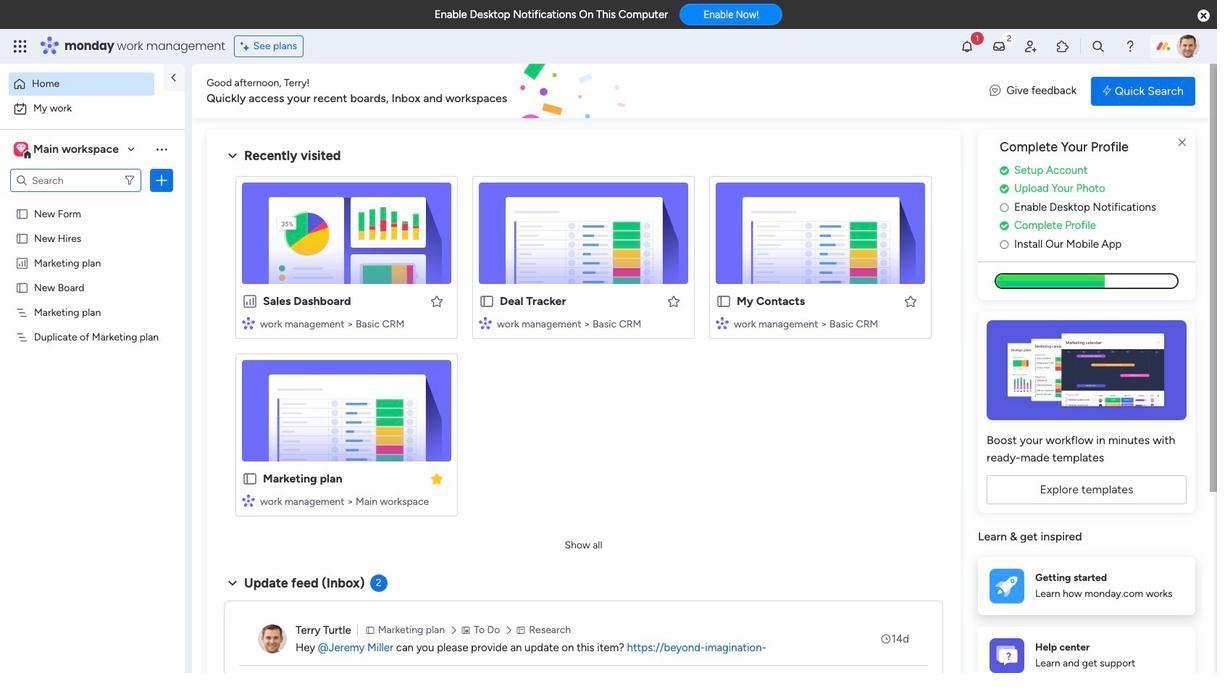 Task type: vqa. For each thing, say whether or not it's contained in the screenshot.
top Workspace icon
no



Task type: describe. For each thing, give the bounding box(es) containing it.
quick search results list box
[[224, 164, 943, 534]]

3 check circle image from the top
[[1000, 220, 1009, 231]]

terry turtle image
[[258, 625, 287, 653]]

1 image
[[971, 30, 984, 46]]

2 add to favorites image from the left
[[667, 294, 681, 308]]

workspace selection element
[[14, 141, 121, 159]]

close recently visited image
[[224, 147, 241, 164]]

see plans image
[[240, 38, 253, 54]]

search everything image
[[1091, 39, 1106, 54]]

2 element
[[370, 575, 387, 592]]

dapulse close image
[[1198, 9, 1210, 23]]

v2 bolt switch image
[[1103, 83, 1111, 99]]

circle o image
[[1000, 239, 1009, 250]]

1 vertical spatial option
[[9, 97, 176, 120]]

notifications image
[[960, 39, 974, 54]]

help center element
[[978, 627, 1195, 673]]

workspace options image
[[154, 142, 169, 156]]

public board image for remove from favorites icon at the left bottom of the page
[[242, 471, 258, 487]]

terry turtle image
[[1177, 35, 1200, 58]]

help image
[[1123, 39, 1137, 54]]



Task type: locate. For each thing, give the bounding box(es) containing it.
public dashboard image inside quick search results list box
[[242, 293, 258, 309]]

0 vertical spatial option
[[9, 72, 154, 96]]

0 horizontal spatial public board image
[[242, 471, 258, 487]]

v2 user feedback image
[[990, 83, 1001, 99]]

public board image
[[15, 206, 29, 220], [15, 231, 29, 245], [15, 280, 29, 294], [479, 293, 495, 309]]

public dashboard image
[[15, 256, 29, 270], [242, 293, 258, 309]]

0 horizontal spatial public dashboard image
[[15, 256, 29, 270]]

options image
[[154, 173, 169, 188]]

1 vertical spatial public board image
[[242, 471, 258, 487]]

add to favorites image
[[430, 294, 444, 308], [667, 294, 681, 308], [903, 294, 918, 308]]

2 check circle image from the top
[[1000, 184, 1009, 194]]

1 check circle image from the top
[[1000, 165, 1009, 176]]

select product image
[[13, 39, 28, 54]]

2 vertical spatial option
[[0, 200, 185, 203]]

1 vertical spatial check circle image
[[1000, 184, 1009, 194]]

update feed image
[[992, 39, 1006, 54]]

circle o image
[[1000, 202, 1009, 213]]

3 add to favorites image from the left
[[903, 294, 918, 308]]

public board image for third add to favorites icon from the left
[[716, 293, 732, 309]]

option
[[9, 72, 154, 96], [9, 97, 176, 120], [0, 200, 185, 203]]

Search in workspace field
[[30, 172, 121, 189]]

filters image
[[124, 175, 135, 186]]

2 vertical spatial check circle image
[[1000, 220, 1009, 231]]

public board image
[[716, 293, 732, 309], [242, 471, 258, 487]]

1 horizontal spatial add to favorites image
[[667, 294, 681, 308]]

check circle image
[[1000, 165, 1009, 176], [1000, 184, 1009, 194], [1000, 220, 1009, 231]]

close update feed (inbox) image
[[224, 575, 241, 592]]

templates image image
[[991, 320, 1182, 420]]

remove from favorites image
[[430, 471, 444, 486]]

2 image
[[1003, 30, 1016, 46]]

1 vertical spatial public dashboard image
[[242, 293, 258, 309]]

1 add to favorites image from the left
[[430, 294, 444, 308]]

0 vertical spatial public dashboard image
[[15, 256, 29, 270]]

0 vertical spatial public board image
[[716, 293, 732, 309]]

0 vertical spatial check circle image
[[1000, 165, 1009, 176]]

getting started element
[[978, 557, 1195, 615]]

invite members image
[[1024, 39, 1038, 54]]

1 horizontal spatial public board image
[[716, 293, 732, 309]]

2 horizontal spatial add to favorites image
[[903, 294, 918, 308]]

list box
[[0, 198, 185, 544]]

0 horizontal spatial add to favorites image
[[430, 294, 444, 308]]

monday marketplace image
[[1056, 39, 1070, 54]]

workspace image
[[16, 141, 26, 157]]

1 horizontal spatial public dashboard image
[[242, 293, 258, 309]]

workspace image
[[14, 141, 28, 157]]

dapulse x slim image
[[1174, 134, 1191, 151]]



